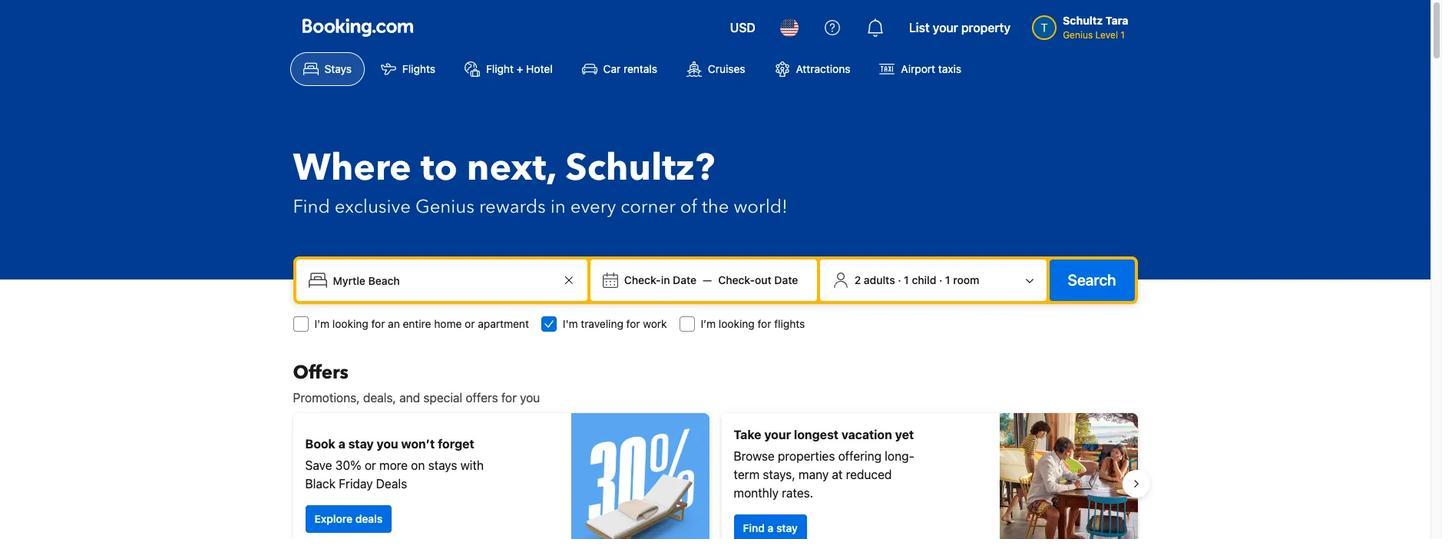 Task type: vqa. For each thing, say whether or not it's contained in the screenshot.
right ·
yes



Task type: locate. For each thing, give the bounding box(es) containing it.
region containing take your longest vacation yet
[[281, 407, 1150, 539]]

the
[[702, 194, 729, 220]]

stay inside book a stay you won't forget save 30% or more on stays with black friday deals
[[348, 437, 374, 451]]

0 horizontal spatial in
[[550, 194, 566, 220]]

1 vertical spatial you
[[377, 437, 398, 451]]

room
[[953, 273, 979, 286]]

i'm looking for an entire home or apartment
[[314, 317, 529, 330]]

forget
[[438, 437, 474, 451]]

flights
[[402, 62, 435, 75]]

looking
[[332, 317, 368, 330], [719, 317, 755, 330]]

1 vertical spatial your
[[764, 428, 791, 442]]

0 vertical spatial find
[[293, 194, 330, 220]]

0 horizontal spatial a
[[338, 437, 345, 451]]

for for flights
[[758, 317, 771, 330]]

2 i'm from the left
[[563, 317, 578, 330]]

0 horizontal spatial find
[[293, 194, 330, 220]]

world!
[[734, 194, 788, 220]]

0 horizontal spatial your
[[764, 428, 791, 442]]

your right list
[[933, 21, 958, 35]]

cruises link
[[673, 52, 758, 86]]

term
[[734, 468, 760, 482]]

0 vertical spatial a
[[338, 437, 345, 451]]

for right offers at the left bottom of the page
[[501, 391, 517, 405]]

car rentals
[[603, 62, 657, 75]]

2 adults · 1 child · 1 room button
[[826, 266, 1040, 295]]

rewards
[[479, 194, 546, 220]]

1
[[1121, 29, 1125, 41], [904, 273, 909, 286], [945, 273, 950, 286]]

your inside take your longest vacation yet browse properties offering long- term stays, many at reduced monthly rates.
[[764, 428, 791, 442]]

1 vertical spatial genius
[[415, 194, 475, 220]]

yet
[[895, 428, 914, 442]]

your inside "link"
[[933, 21, 958, 35]]

1 horizontal spatial in
[[661, 273, 670, 286]]

your right take
[[764, 428, 791, 442]]

date right "out"
[[774, 273, 798, 286]]

offering
[[838, 449, 882, 463]]

check- right — on the left of the page
[[718, 273, 755, 286]]

check-
[[624, 273, 661, 286], [718, 273, 755, 286]]

airport taxis link
[[867, 52, 975, 86]]

search for black friday deals on stays image
[[571, 413, 709, 539]]

0 horizontal spatial or
[[365, 458, 376, 472]]

you
[[520, 391, 540, 405], [377, 437, 398, 451]]

check- up work
[[624, 273, 661, 286]]

0 vertical spatial in
[[550, 194, 566, 220]]

looking left an
[[332, 317, 368, 330]]

you up more
[[377, 437, 398, 451]]

Where are you going? field
[[327, 266, 560, 294]]

1 horizontal spatial a
[[768, 521, 774, 535]]

a for find
[[768, 521, 774, 535]]

1 horizontal spatial or
[[465, 317, 475, 330]]

i'm up offers
[[314, 317, 330, 330]]

search button
[[1049, 260, 1135, 301]]

stay for find
[[776, 521, 798, 535]]

2 looking from the left
[[719, 317, 755, 330]]

i'm looking for flights
[[701, 317, 805, 330]]

take
[[734, 428, 761, 442]]

0 horizontal spatial date
[[673, 273, 697, 286]]

+
[[517, 62, 523, 75]]

1 horizontal spatial stay
[[776, 521, 798, 535]]

and
[[399, 391, 420, 405]]

0 vertical spatial you
[[520, 391, 540, 405]]

1 horizontal spatial find
[[743, 521, 765, 535]]

0 horizontal spatial i'm
[[314, 317, 330, 330]]

genius down to
[[415, 194, 475, 220]]

1 left "child" on the bottom right
[[904, 273, 909, 286]]

in left — on the left of the page
[[661, 273, 670, 286]]

you inside book a stay you won't forget save 30% or more on stays with black friday deals
[[377, 437, 398, 451]]

where
[[293, 143, 411, 194]]

1 vertical spatial or
[[365, 458, 376, 472]]

—
[[703, 273, 712, 286]]

0 horizontal spatial genius
[[415, 194, 475, 220]]

1 · from the left
[[898, 273, 901, 286]]

check-out date button
[[712, 266, 804, 294]]

for left an
[[371, 317, 385, 330]]

1 left the room
[[945, 273, 950, 286]]

0 horizontal spatial check-
[[624, 273, 661, 286]]

in
[[550, 194, 566, 220], [661, 273, 670, 286]]

a inside book a stay you won't forget save 30% or more on stays with black friday deals
[[338, 437, 345, 451]]

1 down tara
[[1121, 29, 1125, 41]]

find
[[293, 194, 330, 220], [743, 521, 765, 535]]

many
[[799, 468, 829, 482]]

promotions,
[[293, 391, 360, 405]]

a for book
[[338, 437, 345, 451]]

1 horizontal spatial date
[[774, 273, 798, 286]]

· right adults
[[898, 273, 901, 286]]

offers
[[293, 360, 349, 386]]

your account menu schultz tara genius level 1 element
[[1032, 7, 1135, 42]]

genius down schultz
[[1063, 29, 1093, 41]]

1 horizontal spatial looking
[[719, 317, 755, 330]]

airport taxis
[[901, 62, 962, 75]]

0 horizontal spatial you
[[377, 437, 398, 451]]

1 vertical spatial a
[[768, 521, 774, 535]]

in left every
[[550, 194, 566, 220]]

find down monthly
[[743, 521, 765, 535]]

0 vertical spatial your
[[933, 21, 958, 35]]

or inside book a stay you won't forget save 30% or more on stays with black friday deals
[[365, 458, 376, 472]]

entire
[[403, 317, 431, 330]]

work
[[643, 317, 667, 330]]

looking right i'm
[[719, 317, 755, 330]]

deals,
[[363, 391, 396, 405]]

with
[[461, 458, 484, 472]]

for
[[371, 317, 385, 330], [626, 317, 640, 330], [758, 317, 771, 330], [501, 391, 517, 405]]

or right 30%
[[365, 458, 376, 472]]

for left flights at the bottom right
[[758, 317, 771, 330]]

1 horizontal spatial i'm
[[563, 317, 578, 330]]

0 vertical spatial stay
[[348, 437, 374, 451]]

hotel
[[526, 62, 553, 75]]

1 vertical spatial find
[[743, 521, 765, 535]]

won't
[[401, 437, 435, 451]]

1 horizontal spatial your
[[933, 21, 958, 35]]

1 horizontal spatial genius
[[1063, 29, 1093, 41]]

region
[[281, 407, 1150, 539]]

1 horizontal spatial check-
[[718, 273, 755, 286]]

genius inside schultz tara genius level 1
[[1063, 29, 1093, 41]]

find a stay
[[743, 521, 798, 535]]

1 i'm from the left
[[314, 317, 330, 330]]

· right "child" on the bottom right
[[939, 273, 943, 286]]

0 horizontal spatial looking
[[332, 317, 368, 330]]

your for longest
[[764, 428, 791, 442]]

1 inside schultz tara genius level 1
[[1121, 29, 1125, 41]]

1 vertical spatial stay
[[776, 521, 798, 535]]

2
[[855, 273, 861, 286]]

1 horizontal spatial you
[[520, 391, 540, 405]]

1 vertical spatial in
[[661, 273, 670, 286]]

0 vertical spatial or
[[465, 317, 475, 330]]

for left work
[[626, 317, 640, 330]]

0 horizontal spatial stay
[[348, 437, 374, 451]]

more
[[379, 458, 408, 472]]

attractions
[[796, 62, 850, 75]]

stay up 30%
[[348, 437, 374, 451]]

save
[[305, 458, 332, 472]]

cruises
[[708, 62, 745, 75]]

out
[[755, 273, 772, 286]]

i'm left traveling
[[563, 317, 578, 330]]

in inside where to next, schultz? find exclusive genius rewards in every corner of the world!
[[550, 194, 566, 220]]

stay down rates.
[[776, 521, 798, 535]]

book
[[305, 437, 335, 451]]

0 horizontal spatial ·
[[898, 273, 901, 286]]

stays,
[[763, 468, 795, 482]]

to
[[421, 143, 458, 194]]

a right book
[[338, 437, 345, 451]]

1 check- from the left
[[624, 273, 661, 286]]

rates.
[[782, 486, 813, 500]]

traveling
[[581, 317, 623, 330]]

2 horizontal spatial 1
[[1121, 29, 1125, 41]]

a down monthly
[[768, 521, 774, 535]]

you inside 'offers promotions, deals, and special offers for you'
[[520, 391, 540, 405]]

date left — on the left of the page
[[673, 273, 697, 286]]

car
[[603, 62, 621, 75]]

0 vertical spatial genius
[[1063, 29, 1093, 41]]

corner
[[621, 194, 676, 220]]

1 horizontal spatial ·
[[939, 273, 943, 286]]

date
[[673, 273, 697, 286], [774, 273, 798, 286]]

or right home
[[465, 317, 475, 330]]

·
[[898, 273, 901, 286], [939, 273, 943, 286]]

a
[[338, 437, 345, 451], [768, 521, 774, 535]]

monthly
[[734, 486, 779, 500]]

tara
[[1106, 14, 1129, 27]]

i'm traveling for work
[[563, 317, 667, 330]]

find down where in the top of the page
[[293, 194, 330, 220]]

you right offers at the left bottom of the page
[[520, 391, 540, 405]]

1 looking from the left
[[332, 317, 368, 330]]

find inside "region"
[[743, 521, 765, 535]]



Task type: describe. For each thing, give the bounding box(es) containing it.
explore deals link
[[305, 505, 392, 533]]

30%
[[335, 458, 361, 472]]

flight
[[486, 62, 514, 75]]

rentals
[[624, 62, 657, 75]]

genius inside where to next, schultz? find exclusive genius rewards in every corner of the world!
[[415, 194, 475, 220]]

1 date from the left
[[673, 273, 697, 286]]

0 horizontal spatial 1
[[904, 273, 909, 286]]

special
[[423, 391, 462, 405]]

child
[[912, 273, 936, 286]]

at
[[832, 468, 843, 482]]

flights link
[[368, 52, 448, 86]]

flight + hotel
[[486, 62, 553, 75]]

an
[[388, 317, 400, 330]]

list your property link
[[900, 9, 1020, 46]]

find inside where to next, schultz? find exclusive genius rewards in every corner of the world!
[[293, 194, 330, 220]]

car rentals link
[[569, 52, 670, 86]]

looking for i'm
[[332, 317, 368, 330]]

2 check- from the left
[[718, 273, 755, 286]]

offers promotions, deals, and special offers for you
[[293, 360, 540, 405]]

stays
[[324, 62, 352, 75]]

taxis
[[938, 62, 962, 75]]

take your longest vacation yet image
[[1000, 413, 1138, 539]]

stay for book
[[348, 437, 374, 451]]

for for an
[[371, 317, 385, 330]]

for inside 'offers promotions, deals, and special offers for you'
[[501, 391, 517, 405]]

deals
[[355, 512, 383, 525]]

check-in date — check-out date
[[624, 273, 798, 286]]

for for work
[[626, 317, 640, 330]]

2 · from the left
[[939, 273, 943, 286]]

airport
[[901, 62, 935, 75]]

apartment
[[478, 317, 529, 330]]

usd
[[730, 21, 756, 35]]

on
[[411, 458, 425, 472]]

every
[[570, 194, 616, 220]]

stays link
[[290, 52, 365, 86]]

browse
[[734, 449, 775, 463]]

home
[[434, 317, 462, 330]]

looking for i'm
[[719, 317, 755, 330]]

explore
[[314, 512, 353, 525]]

usd button
[[721, 9, 765, 46]]

your for property
[[933, 21, 958, 35]]

take your longest vacation yet browse properties offering long- term stays, many at reduced monthly rates.
[[734, 428, 914, 500]]

explore deals
[[314, 512, 383, 525]]

find a stay link
[[734, 515, 807, 539]]

schultz
[[1063, 14, 1103, 27]]

reduced
[[846, 468, 892, 482]]

booking.com image
[[302, 18, 413, 37]]

properties
[[778, 449, 835, 463]]

black
[[305, 477, 336, 491]]

2 adults · 1 child · 1 room
[[855, 273, 979, 286]]

level
[[1096, 29, 1118, 41]]

i'm for i'm looking for an entire home or apartment
[[314, 317, 330, 330]]

exclusive
[[335, 194, 411, 220]]

of
[[680, 194, 697, 220]]

attractions link
[[761, 52, 864, 86]]

schultz?
[[565, 143, 715, 194]]

adults
[[864, 273, 895, 286]]

i'm for i'm traveling for work
[[563, 317, 578, 330]]

deals
[[376, 477, 407, 491]]

i'm
[[701, 317, 716, 330]]

search
[[1068, 271, 1116, 289]]

list
[[909, 21, 930, 35]]

longest
[[794, 428, 839, 442]]

stays
[[428, 458, 457, 472]]

property
[[961, 21, 1011, 35]]

flights
[[774, 317, 805, 330]]

where to next, schultz? find exclusive genius rewards in every corner of the world!
[[293, 143, 788, 220]]

next,
[[467, 143, 556, 194]]

2 date from the left
[[774, 273, 798, 286]]

flight + hotel link
[[452, 52, 566, 86]]

long-
[[885, 449, 914, 463]]

friday
[[339, 477, 373, 491]]

offers
[[466, 391, 498, 405]]

schultz tara genius level 1
[[1063, 14, 1129, 41]]

book a stay you won't forget save 30% or more on stays with black friday deals
[[305, 437, 484, 491]]

check-in date button
[[618, 266, 703, 294]]

list your property
[[909, 21, 1011, 35]]

1 horizontal spatial 1
[[945, 273, 950, 286]]



